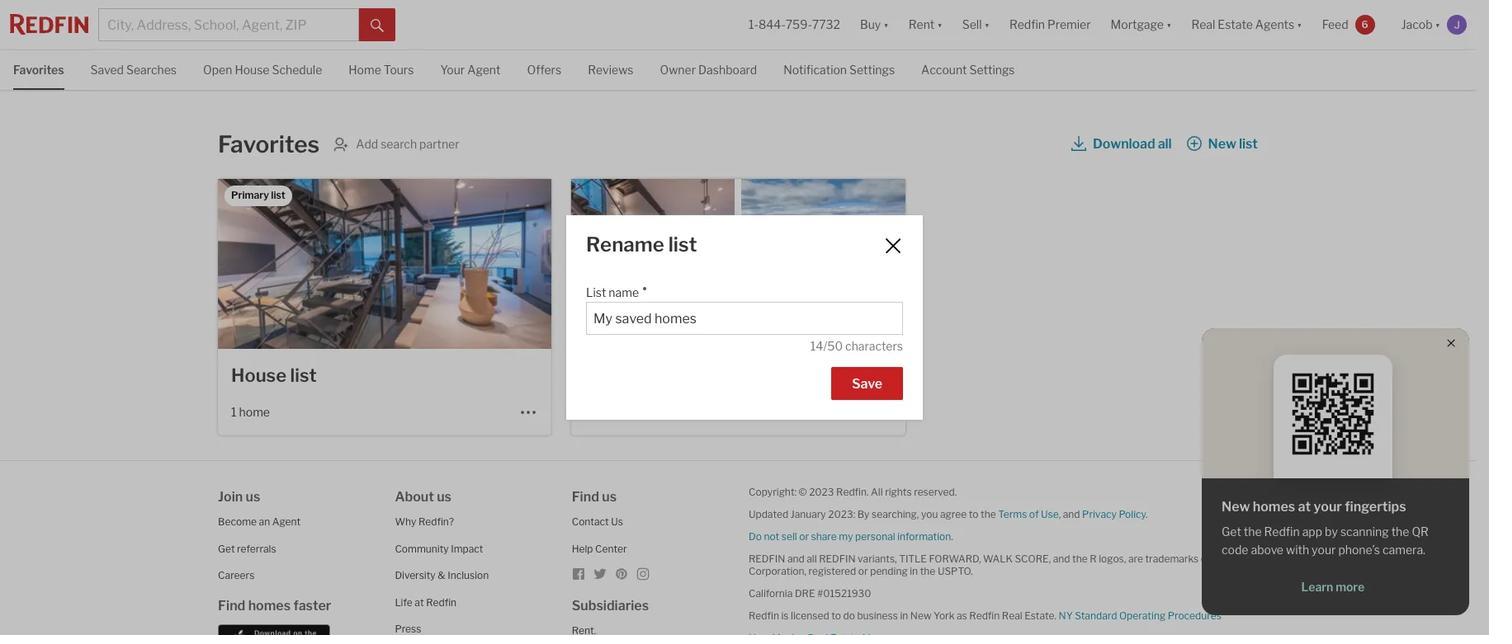 Task type: describe. For each thing, give the bounding box(es) containing it.
home tours
[[349, 63, 414, 77]]

download all button
[[1071, 130, 1173, 159]]

2023
[[809, 486, 834, 499]]

new for new list
[[1209, 136, 1237, 152]]

share
[[811, 531, 837, 543]]

reviews link
[[588, 50, 634, 88]]

settings for account settings
[[970, 63, 1015, 77]]

download
[[1093, 136, 1156, 152]]

download the redfin app on the apple app store image
[[218, 625, 330, 636]]

list for house list
[[290, 365, 317, 386]]

become an agent button
[[218, 516, 301, 528]]

redfin inside redfin and all redfin variants, title forward, walk score, and the r logos, are trademarks of redfin corporation, registered or pending in the uspto.
[[1213, 553, 1243, 566]]

community
[[395, 543, 449, 555]]

&
[[438, 570, 446, 582]]

trademarks
[[1146, 553, 1199, 566]]

ny standard operating procedures link
[[1059, 610, 1222, 623]]

all inside redfin and all redfin variants, title forward, walk score, and the r logos, are trademarks of redfin corporation, registered or pending in the uspto.
[[807, 553, 817, 566]]

why redfin?
[[395, 516, 454, 528]]

use
[[1041, 509, 1059, 521]]

redfin pinterest image
[[615, 568, 628, 581]]

variants,
[[858, 553, 897, 566]]

saved
[[90, 63, 124, 77]]

operating
[[1120, 610, 1166, 623]]

1 photo of 2119 bonair dr sw, seattle, wa 98116 image from the left
[[218, 179, 552, 349]]

0 horizontal spatial at
[[415, 597, 424, 609]]

#01521930
[[818, 588, 872, 600]]

us for join us
[[246, 490, 260, 505]]

rename list dialog
[[566, 215, 923, 420]]

become an agent
[[218, 516, 301, 528]]

business
[[857, 610, 898, 623]]

favorites link
[[13, 50, 64, 88]]

pending
[[871, 566, 908, 578]]

california
[[749, 588, 793, 600]]

add search partner
[[356, 137, 460, 151]]

are
[[1129, 553, 1144, 566]]

redfin is licensed to do business in new york as redfin real estate. ny standard operating procedures
[[749, 610, 1222, 623]]

privacy
[[1083, 509, 1117, 521]]

terms of use link
[[999, 509, 1059, 521]]

and right ,
[[1063, 509, 1081, 521]]

1-
[[749, 18, 759, 32]]

offers
[[527, 63, 562, 77]]

qr
[[1412, 525, 1429, 539]]

privacy policy link
[[1083, 509, 1146, 521]]

life at redfin button
[[395, 597, 457, 609]]

logos,
[[1099, 553, 1127, 566]]

owner dashboard link
[[660, 50, 757, 88]]

844-
[[759, 18, 786, 32]]

0 vertical spatial to
[[969, 509, 979, 521]]

get for get the redfin app by scanning the qr code above with your phone's camera.
[[1222, 525, 1242, 539]]

subsidiaries
[[572, 598, 649, 614]]

0 horizontal spatial .
[[952, 531, 954, 543]]

0 vertical spatial of
[[1030, 509, 1039, 521]]

redfin.
[[837, 486, 869, 499]]

find us
[[572, 490, 617, 505]]

of inside redfin and all redfin variants, title forward, walk score, and the r logos, are trademarks of redfin corporation, registered or pending in the uspto.
[[1201, 553, 1211, 566]]

owner
[[660, 63, 696, 77]]

your agent
[[440, 63, 501, 77]]

50
[[828, 339, 843, 353]]

agree
[[941, 509, 967, 521]]

copyright:
[[749, 486, 797, 499]]

tours
[[384, 63, 414, 77]]

2 photo of 2119 bonair dr sw, seattle, wa 98116 image from the left
[[572, 179, 735, 349]]

walk
[[984, 553, 1013, 566]]

notification settings
[[784, 63, 895, 77]]

dashboard
[[699, 63, 757, 77]]

sell
[[782, 531, 797, 543]]

photo of 14425 glen acres rd sw, vashon, wa 98070 image
[[742, 179, 906, 264]]

and right score, on the bottom right
[[1053, 553, 1071, 566]]

impact
[[451, 543, 483, 555]]

/
[[824, 339, 828, 353]]

new list button
[[1186, 130, 1259, 159]]

diversity & inclusion button
[[395, 570, 489, 582]]

1 home
[[231, 405, 270, 419]]

by
[[1325, 525, 1338, 539]]

app
[[1303, 525, 1323, 539]]

join
[[218, 490, 243, 505]]

careers button
[[218, 570, 255, 582]]

add search partner button
[[333, 136, 460, 153]]

find for find homes faster
[[218, 598, 245, 614]]

open house schedule
[[203, 63, 322, 77]]

notification
[[784, 63, 847, 77]]

download all
[[1093, 136, 1172, 152]]

new homes at your fingertips
[[1222, 500, 1407, 515]]

home tours link
[[349, 50, 414, 88]]

save button
[[831, 368, 903, 401]]

open
[[203, 63, 232, 77]]

learn
[[1302, 581, 1334, 595]]

list for new list
[[1239, 136, 1258, 152]]

house list
[[231, 365, 317, 386]]

app install qr code image
[[1287, 368, 1380, 461]]

copyright: © 2023 redfin. all rights reserved.
[[749, 486, 957, 499]]

fingertips
[[1345, 500, 1407, 515]]

agent inside your agent link
[[468, 63, 501, 77]]

camera.
[[1383, 543, 1426, 557]]

us for find us
[[602, 490, 617, 505]]

or inside redfin and all redfin variants, title forward, walk score, and the r logos, are trademarks of redfin corporation, registered or pending in the uspto.
[[859, 566, 868, 578]]

0 horizontal spatial agent
[[272, 516, 301, 528]]

save
[[852, 377, 883, 392]]

1 vertical spatial house
[[231, 365, 287, 386]]

find for find us
[[572, 490, 599, 505]]

why
[[395, 516, 416, 528]]

reviews
[[588, 63, 634, 77]]

diversity
[[395, 570, 436, 582]]

©
[[799, 486, 807, 499]]

by
[[858, 509, 870, 521]]

york
[[934, 610, 955, 623]]

redfin?
[[419, 516, 454, 528]]



Task type: vqa. For each thing, say whether or not it's contained in the screenshot.
Do not sell or share my personal information .
yes



Task type: locate. For each thing, give the bounding box(es) containing it.
get for get referrals
[[218, 543, 235, 555]]

0 vertical spatial list
[[1239, 136, 1258, 152]]

account settings link
[[922, 50, 1015, 88]]

house right open
[[235, 63, 270, 77]]

0 horizontal spatial redfin
[[749, 553, 786, 566]]

agent right 'an'
[[272, 516, 301, 528]]

user photo image
[[1448, 15, 1467, 35]]

submit search image
[[371, 19, 384, 32]]

1 horizontal spatial us
[[437, 490, 452, 505]]

favorites down open house schedule on the top of the page
[[218, 130, 320, 159]]

favorites
[[13, 63, 64, 77], [218, 130, 320, 159]]

your up the by at the right bottom of page
[[1314, 500, 1343, 515]]

2 us from the left
[[437, 490, 452, 505]]

,
[[1059, 509, 1061, 521]]

settings for notification settings
[[850, 63, 895, 77]]

1 horizontal spatial in
[[910, 566, 918, 578]]

find down careers button
[[218, 598, 245, 614]]

1 horizontal spatial to
[[969, 509, 979, 521]]

your
[[440, 63, 465, 77]]

saved searches
[[90, 63, 177, 77]]

list name
[[586, 286, 639, 300]]

1 horizontal spatial photo of 2119 bonair dr sw, seattle, wa 98116 image
[[572, 179, 735, 349]]

0 vertical spatial agent
[[468, 63, 501, 77]]

is
[[782, 610, 789, 623]]

1 vertical spatial get
[[218, 543, 235, 555]]

about us
[[395, 490, 452, 505]]

0 horizontal spatial list
[[290, 365, 317, 386]]

2 settings from the left
[[970, 63, 1015, 77]]

open house schedule link
[[203, 50, 322, 88]]

1 horizontal spatial settings
[[970, 63, 1015, 77]]

corporation,
[[749, 566, 807, 578]]

1 vertical spatial all
[[807, 553, 817, 566]]

redfin premier button
[[1000, 0, 1101, 50]]

2 horizontal spatial list
[[1239, 136, 1258, 152]]

List name text field
[[594, 311, 896, 327]]

1-844-759-7732 link
[[749, 18, 841, 32]]

list
[[586, 286, 606, 300]]

redfin up above
[[1265, 525, 1300, 539]]

rights
[[885, 486, 912, 499]]

or left pending at bottom
[[859, 566, 868, 578]]

as
[[957, 610, 968, 623]]

redfin down my
[[819, 553, 856, 566]]

new for new homes at your fingertips
[[1222, 500, 1251, 515]]

redfin left premier
[[1010, 18, 1045, 32]]

agent
[[468, 63, 501, 77], [272, 516, 301, 528]]

do not sell or share my personal information link
[[749, 531, 952, 543]]

list inside rename list dialog
[[669, 233, 697, 257]]

1 horizontal spatial list
[[669, 233, 697, 257]]

1 horizontal spatial .
[[1146, 509, 1148, 521]]

0 horizontal spatial us
[[246, 490, 260, 505]]

1 horizontal spatial agent
[[468, 63, 501, 77]]

0 horizontal spatial photo of 2119 bonair dr sw, seattle, wa 98116 image
[[218, 179, 552, 349]]

0 vertical spatial new
[[1209, 136, 1237, 152]]

homes
[[1253, 500, 1296, 515], [248, 598, 291, 614]]

1 horizontal spatial all
[[1158, 136, 1172, 152]]

new list
[[1209, 136, 1258, 152]]

procedures
[[1168, 610, 1222, 623]]

0 horizontal spatial favorites
[[13, 63, 64, 77]]

to left the do in the bottom of the page
[[832, 610, 841, 623]]

diversity & inclusion
[[395, 570, 489, 582]]

0 vertical spatial .
[[1146, 509, 1148, 521]]

policy
[[1119, 509, 1146, 521]]

reserved.
[[914, 486, 957, 499]]

1 vertical spatial find
[[218, 598, 245, 614]]

0 vertical spatial all
[[1158, 136, 1172, 152]]

get inside "get the redfin app by scanning the qr code above with your phone's camera."
[[1222, 525, 1242, 539]]

in right business
[[900, 610, 909, 623]]

get up code
[[1222, 525, 1242, 539]]

your agent link
[[440, 50, 501, 88]]

1 horizontal spatial get
[[1222, 525, 1242, 539]]

get up careers button
[[218, 543, 235, 555]]

ny
[[1059, 610, 1073, 623]]

premier
[[1048, 18, 1091, 32]]

2 vertical spatial list
[[290, 365, 317, 386]]

of
[[1030, 509, 1039, 521], [1201, 553, 1211, 566]]

1 settings from the left
[[850, 63, 895, 77]]

estate.
[[1025, 610, 1057, 623]]

1 vertical spatial new
[[1222, 500, 1251, 515]]

0 horizontal spatial to
[[832, 610, 841, 623]]

homes for find
[[248, 598, 291, 614]]

and down sell
[[788, 553, 805, 566]]

community impact button
[[395, 543, 483, 555]]

of left use
[[1030, 509, 1039, 521]]

get referrals
[[218, 543, 276, 555]]

the left r at the bottom right of the page
[[1073, 553, 1088, 566]]

6
[[1362, 18, 1369, 30]]

code
[[1222, 543, 1249, 557]]

add
[[356, 137, 378, 151]]

1 horizontal spatial homes
[[1253, 500, 1296, 515]]

in inside redfin and all redfin variants, title forward, walk score, and the r logos, are trademarks of redfin corporation, registered or pending in the uspto.
[[910, 566, 918, 578]]

terms
[[999, 509, 1027, 521]]

0 vertical spatial get
[[1222, 525, 1242, 539]]

redfin left above
[[1213, 553, 1243, 566]]

or right sell
[[799, 531, 809, 543]]

notification settings link
[[784, 50, 895, 88]]

information
[[898, 531, 952, 543]]

photo of 2119 bonair dr sw, seattle, wa 98116 image
[[218, 179, 552, 349], [572, 179, 735, 349]]

careers
[[218, 570, 255, 582]]

1 vertical spatial in
[[900, 610, 909, 623]]

us right join
[[246, 490, 260, 505]]

0 vertical spatial homes
[[1253, 500, 1296, 515]]

community impact
[[395, 543, 483, 555]]

not
[[764, 531, 780, 543]]

all
[[871, 486, 883, 499]]

january
[[791, 509, 826, 521]]

the up camera.
[[1392, 525, 1410, 539]]

settings right notification
[[850, 63, 895, 77]]

in right pending at bottom
[[910, 566, 918, 578]]

us up redfin? on the bottom left
[[437, 490, 452, 505]]

1 horizontal spatial favorites
[[218, 130, 320, 159]]

us up us
[[602, 490, 617, 505]]

redfin right as
[[970, 610, 1000, 623]]

list inside "new list" button
[[1239, 136, 1258, 152]]

1 horizontal spatial find
[[572, 490, 599, 505]]

contact us button
[[572, 516, 623, 528]]

redfin left is
[[749, 610, 779, 623]]

rename list element
[[586, 233, 863, 257]]

1 vertical spatial or
[[859, 566, 868, 578]]

an
[[259, 516, 270, 528]]

center
[[595, 543, 627, 555]]

3 us from the left
[[602, 490, 617, 505]]

0 vertical spatial in
[[910, 566, 918, 578]]

1 redfin from the left
[[749, 553, 786, 566]]

.
[[1146, 509, 1148, 521], [952, 531, 954, 543]]

1 vertical spatial at
[[415, 597, 424, 609]]

homes for new
[[1253, 500, 1296, 515]]

1 vertical spatial agent
[[272, 516, 301, 528]]

homes up download the redfin app on the apple app store image on the left bottom
[[248, 598, 291, 614]]

0 horizontal spatial all
[[807, 553, 817, 566]]

life
[[395, 597, 413, 609]]

house up home
[[231, 365, 287, 386]]

contact
[[572, 516, 609, 528]]

with
[[1287, 543, 1310, 557]]

. right privacy on the right bottom
[[1146, 509, 1148, 521]]

rename
[[586, 233, 664, 257]]

redfin inside "get the redfin app by scanning the qr code above with your phone's camera."
[[1265, 525, 1300, 539]]

1 vertical spatial of
[[1201, 553, 1211, 566]]

all down share
[[807, 553, 817, 566]]

0 vertical spatial your
[[1314, 500, 1343, 515]]

0 horizontal spatial homes
[[248, 598, 291, 614]]

faster
[[293, 598, 331, 614]]

1 vertical spatial homes
[[248, 598, 291, 614]]

searching,
[[872, 509, 919, 521]]

0 vertical spatial find
[[572, 490, 599, 505]]

14 / 50 characters
[[811, 339, 903, 353]]

list for rename list
[[669, 233, 697, 257]]

at up app
[[1299, 500, 1311, 515]]

redfin instagram image
[[636, 568, 650, 581]]

1 horizontal spatial at
[[1299, 500, 1311, 515]]

1 us from the left
[[246, 490, 260, 505]]

standard
[[1075, 610, 1118, 623]]

referrals
[[237, 543, 276, 555]]

the up above
[[1244, 525, 1262, 539]]

1
[[231, 405, 237, 419]]

. down agree
[[952, 531, 954, 543]]

2 vertical spatial new
[[911, 610, 932, 623]]

0 horizontal spatial of
[[1030, 509, 1039, 521]]

do not sell or share my personal information .
[[749, 531, 954, 543]]

list name. required field. element
[[586, 277, 895, 302]]

1 vertical spatial your
[[1312, 543, 1336, 557]]

the left the "uspto."
[[920, 566, 936, 578]]

0 horizontal spatial or
[[799, 531, 809, 543]]

contact us
[[572, 516, 623, 528]]

help
[[572, 543, 593, 555]]

all right download
[[1158, 136, 1172, 152]]

redfin twitter image
[[593, 568, 607, 581]]

real
[[1002, 610, 1023, 623]]

to
[[969, 509, 979, 521], [832, 610, 841, 623]]

your down the by at the right bottom of page
[[1312, 543, 1336, 557]]

become
[[218, 516, 257, 528]]

redfin inside redfin premier 'button'
[[1010, 18, 1045, 32]]

new
[[1209, 136, 1237, 152], [1222, 500, 1251, 515], [911, 610, 932, 623]]

1 horizontal spatial of
[[1201, 553, 1211, 566]]

1 horizontal spatial redfin
[[819, 553, 856, 566]]

find up the contact
[[572, 490, 599, 505]]

1 vertical spatial to
[[832, 610, 841, 623]]

0 vertical spatial or
[[799, 531, 809, 543]]

redfin down &
[[426, 597, 457, 609]]

account
[[922, 63, 967, 77]]

1 vertical spatial .
[[952, 531, 954, 543]]

more
[[1336, 581, 1365, 595]]

1 vertical spatial favorites
[[218, 130, 320, 159]]

0 vertical spatial house
[[235, 63, 270, 77]]

all inside 'button'
[[1158, 136, 1172, 152]]

offers link
[[527, 50, 562, 88]]

find homes faster
[[218, 598, 331, 614]]

get
[[1222, 525, 1242, 539], [218, 543, 235, 555]]

settings right account
[[970, 63, 1015, 77]]

0 horizontal spatial find
[[218, 598, 245, 614]]

r
[[1090, 553, 1097, 566]]

redfin down not
[[749, 553, 786, 566]]

1 vertical spatial list
[[669, 233, 697, 257]]

get the redfin app by scanning the qr code above with your phone's camera.
[[1222, 525, 1429, 557]]

scanning
[[1341, 525, 1389, 539]]

us for about us
[[437, 490, 452, 505]]

saved searches link
[[90, 50, 177, 88]]

of left code
[[1201, 553, 1211, 566]]

to right agree
[[969, 509, 979, 521]]

redfin
[[1010, 18, 1045, 32], [1265, 525, 1300, 539], [1213, 553, 1243, 566], [426, 597, 457, 609], [749, 610, 779, 623], [970, 610, 1000, 623]]

0 vertical spatial favorites
[[13, 63, 64, 77]]

settings inside 'link'
[[970, 63, 1015, 77]]

1 horizontal spatial or
[[859, 566, 868, 578]]

the left the terms
[[981, 509, 996, 521]]

1-844-759-7732
[[749, 18, 841, 32]]

2 horizontal spatial us
[[602, 490, 617, 505]]

you
[[921, 509, 938, 521]]

agent right your
[[468, 63, 501, 77]]

redfin facebook image
[[572, 568, 585, 581]]

favorites left saved
[[13, 63, 64, 77]]

0 horizontal spatial in
[[900, 610, 909, 623]]

0 horizontal spatial get
[[218, 543, 235, 555]]

new inside button
[[1209, 136, 1237, 152]]

at right life
[[415, 597, 424, 609]]

homes up above
[[1253, 500, 1296, 515]]

0 vertical spatial at
[[1299, 500, 1311, 515]]

join us
[[218, 490, 260, 505]]

0 horizontal spatial settings
[[850, 63, 895, 77]]

your inside "get the redfin app by scanning the qr code above with your phone's camera."
[[1312, 543, 1336, 557]]

2 redfin from the left
[[819, 553, 856, 566]]

help center button
[[572, 543, 627, 555]]



